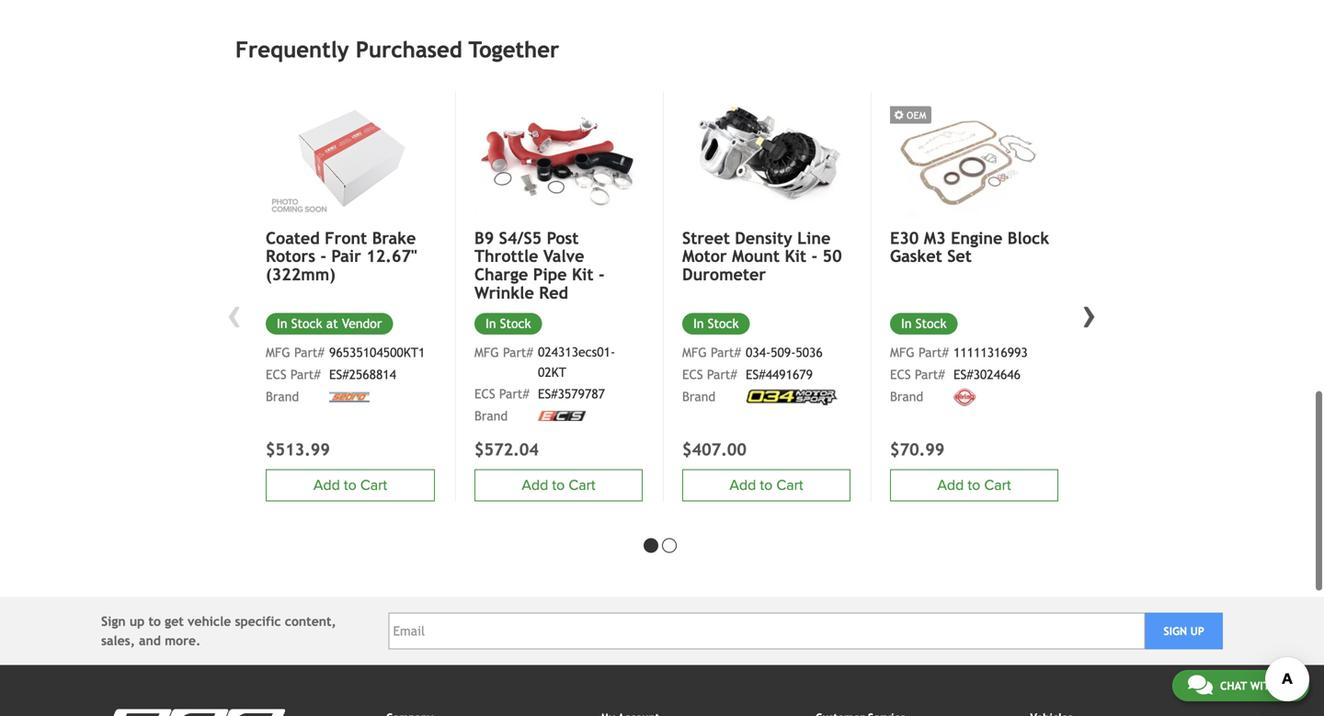 Task type: locate. For each thing, give the bounding box(es) containing it.
in stock down wrinkle
[[486, 316, 531, 331]]

add to cart down $572.04
[[522, 477, 596, 494]]

2 add to cart button from the left
[[474, 469, 643, 501]]

2 add to cart from the left
[[522, 477, 596, 494]]

in stock for street density line motor mount kit - 50 durometer
[[693, 316, 739, 331]]

4 add from the left
[[937, 477, 964, 494]]

add to cart button down $513.99 at the bottom of the page
[[266, 469, 435, 501]]

3 add to cart button from the left
[[682, 469, 851, 501]]

to down 'elring' "icon"
[[968, 477, 981, 494]]

in down durometer
[[693, 316, 704, 331]]

add down $70.99
[[937, 477, 964, 494]]

add down $513.99 at the bottom of the page
[[313, 477, 340, 494]]

mfg part# 96535104500kt1 ecs part# es#2568814 brand
[[266, 345, 425, 404]]

in stock up mfg part# 11111316993 ecs part# es#3024646 brand at the right
[[901, 316, 947, 331]]

b9 s4/s5 post throttle valve charge pipe kit - wrinkle red image
[[474, 91, 643, 218]]

b9 s4/s5 post throttle valve charge pipe kit - wrinkle red
[[474, 228, 605, 302]]

0 horizontal spatial -
[[320, 247, 326, 266]]

-
[[320, 247, 326, 266], [812, 247, 818, 266], [599, 265, 605, 284]]

2 in stock from the left
[[693, 316, 739, 331]]

$407.00
[[682, 440, 747, 459]]

2 mfg from the left
[[474, 345, 499, 360]]

mfg inside mfg part# 024313ecs01- 02kt ecs part# es#3579787 brand
[[474, 345, 499, 360]]

1 stock from the left
[[291, 316, 322, 331]]

m3
[[924, 228, 946, 248]]

add to cart down $70.99
[[937, 477, 1011, 494]]

line
[[797, 228, 831, 248]]

brand
[[266, 390, 299, 404], [682, 390, 716, 404], [890, 390, 923, 404], [474, 409, 508, 423]]

3 add to cart from the left
[[730, 477, 803, 494]]

stock up mfg part# 11111316993 ecs part# es#3024646 brand at the right
[[916, 316, 947, 331]]

2 add from the left
[[522, 477, 548, 494]]

3 mfg from the left
[[682, 345, 707, 360]]

ecs down in stock at vendor
[[266, 367, 287, 382]]

durometer
[[682, 265, 766, 284]]

in stock for b9 s4/s5 post throttle valve charge pipe kit - wrinkle red
[[486, 316, 531, 331]]

11111316993
[[954, 345, 1028, 360]]

elring image
[[954, 388, 976, 406]]

1 horizontal spatial in stock
[[693, 316, 739, 331]]

4 add to cart button from the left
[[890, 469, 1058, 501]]

- inside street density line motor mount kit - 50 durometer
[[812, 247, 818, 266]]

brand up $70.99
[[890, 390, 923, 404]]

mfg
[[266, 345, 290, 360], [474, 345, 499, 360], [682, 345, 707, 360], [890, 345, 915, 360]]

pair
[[331, 247, 361, 266]]

street density line motor mount kit - 50 durometer
[[682, 228, 842, 284]]

ecs inside mfg part# 11111316993 ecs part# es#3024646 brand
[[890, 367, 911, 382]]

add to cart button down $407.00
[[682, 469, 851, 501]]

509-
[[771, 345, 796, 360]]

with
[[1250, 680, 1277, 692]]

0 horizontal spatial in stock
[[486, 316, 531, 331]]

rotors
[[266, 247, 315, 266]]

sign up chat with us link
[[1164, 625, 1187, 638]]

es#3024646
[[954, 367, 1021, 382]]

e30 m3 engine block gasket set image
[[890, 91, 1058, 218]]

to
[[344, 477, 357, 494], [552, 477, 565, 494], [760, 477, 773, 494], [968, 477, 981, 494], [148, 614, 161, 629]]

up inside sign up to get vehicle specific content, sales, and more.
[[130, 614, 145, 629]]

frequently
[[235, 37, 349, 63]]

comments image
[[1188, 674, 1213, 696]]

3 in stock from the left
[[901, 316, 947, 331]]

add to cart button for $513.99
[[266, 469, 435, 501]]

up up comments image
[[1190, 625, 1204, 638]]

mfg down in stock at vendor
[[266, 345, 290, 360]]

set
[[947, 247, 972, 266]]

add
[[313, 477, 340, 494], [522, 477, 548, 494], [730, 477, 756, 494], [937, 477, 964, 494]]

ecs up $70.99
[[890, 367, 911, 382]]

us
[[1281, 680, 1294, 692]]

stock left at
[[291, 316, 322, 331]]

stock for e30 m3 engine block gasket set
[[916, 316, 947, 331]]

add to cart
[[313, 477, 387, 494], [522, 477, 596, 494], [730, 477, 803, 494], [937, 477, 1011, 494]]

cart
[[360, 477, 387, 494], [569, 477, 596, 494], [776, 477, 803, 494], [984, 477, 1011, 494]]

in down wrinkle
[[486, 316, 496, 331]]

- left 50
[[812, 247, 818, 266]]

part#
[[294, 345, 324, 360], [503, 345, 533, 360], [711, 345, 741, 360], [919, 345, 949, 360], [290, 367, 321, 382], [707, 367, 737, 382], [915, 367, 945, 382], [499, 387, 529, 401]]

in down gasket
[[901, 316, 912, 331]]

034motorsport image
[[746, 389, 838, 405]]

4 cart from the left
[[984, 477, 1011, 494]]

0 horizontal spatial sign
[[101, 614, 126, 629]]

96535104500kt1
[[329, 345, 425, 360]]

kit left 50
[[785, 247, 807, 266]]

chat with us link
[[1172, 670, 1309, 702]]

in stock for e30 m3 engine block gasket set
[[901, 316, 947, 331]]

1 horizontal spatial up
[[1190, 625, 1204, 638]]

1 horizontal spatial sign
[[1164, 625, 1187, 638]]

stock down durometer
[[708, 316, 739, 331]]

3 cart from the left
[[776, 477, 803, 494]]

02kt
[[538, 365, 566, 380]]

4 mfg from the left
[[890, 345, 915, 360]]

1 add from the left
[[313, 477, 340, 494]]

stock
[[291, 316, 322, 331], [500, 316, 531, 331], [708, 316, 739, 331], [916, 316, 947, 331]]

add to cart button for $70.99
[[890, 469, 1058, 501]]

get
[[165, 614, 184, 629]]

sign inside sign up to get vehicle specific content, sales, and more.
[[101, 614, 126, 629]]

4 in from the left
[[901, 316, 912, 331]]

chat with us
[[1220, 680, 1294, 692]]

kit inside b9 s4/s5 post throttle valve charge pipe kit - wrinkle red
[[572, 265, 594, 284]]

in for e30 m3 engine block gasket set
[[901, 316, 912, 331]]

2 stock from the left
[[500, 316, 531, 331]]

ecs
[[266, 367, 287, 382], [682, 367, 703, 382], [890, 367, 911, 382], [474, 387, 495, 401]]

add down $572.04
[[522, 477, 548, 494]]

to down ecs image
[[552, 477, 565, 494]]

mfg inside "mfg part# 034-509-5036 ecs part# es#4491679 brand"
[[682, 345, 707, 360]]

stock down wrinkle
[[500, 316, 531, 331]]

4 stock from the left
[[916, 316, 947, 331]]

brand inside "mfg part# 034-509-5036 ecs part# es#4491679 brand"
[[682, 390, 716, 404]]

sales,
[[101, 633, 135, 648]]

3 in from the left
[[693, 316, 704, 331]]

4 add to cart from the left
[[937, 477, 1011, 494]]

brand inside mfg part# 024313ecs01- 02kt ecs part# es#3579787 brand
[[474, 409, 508, 423]]

- right valve
[[599, 265, 605, 284]]

1 in from the left
[[277, 316, 287, 331]]

1 horizontal spatial -
[[599, 265, 605, 284]]

1 cart from the left
[[360, 477, 387, 494]]

es#4491679
[[746, 367, 813, 382]]

$513.99
[[266, 440, 330, 459]]

mfg inside mfg part# 11111316993 ecs part# es#3024646 brand
[[890, 345, 915, 360]]

mfg inside mfg part# 96535104500kt1 ecs part# es#2568814 brand
[[266, 345, 290, 360]]

brand up $513.99 at the bottom of the page
[[266, 390, 299, 404]]

- left pair
[[320, 247, 326, 266]]

sign for sign up to get vehicle specific content, sales, and more.
[[101, 614, 126, 629]]

and
[[139, 633, 161, 648]]

add to cart down $407.00
[[730, 477, 803, 494]]

in for street density line motor mount kit - 50 durometer
[[693, 316, 704, 331]]

coated front brake rotors - pair 12.67" (322mm) link
[[266, 228, 435, 284]]

add to cart button down $572.04
[[474, 469, 643, 501]]

sign up sales,
[[101, 614, 126, 629]]

ecs up $407.00
[[682, 367, 703, 382]]

0 horizontal spatial up
[[130, 614, 145, 629]]

1 mfg from the left
[[266, 345, 290, 360]]

2 cart from the left
[[569, 477, 596, 494]]

in stock
[[486, 316, 531, 331], [693, 316, 739, 331], [901, 316, 947, 331]]

mfg part# 11111316993 ecs part# es#3024646 brand
[[890, 345, 1028, 404]]

1 add to cart from the left
[[313, 477, 387, 494]]

to inside sign up to get vehicle specific content, sales, and more.
[[148, 614, 161, 629]]

ecs up $572.04
[[474, 387, 495, 401]]

mfg left 11111316993
[[890, 345, 915, 360]]

add to cart button down $70.99
[[890, 469, 1058, 501]]

coated front brake rotors - pair 12.67 image
[[266, 91, 435, 218]]

up for sign up to get vehicle specific content, sales, and more.
[[130, 614, 145, 629]]

1 add to cart button from the left
[[266, 469, 435, 501]]

add for $70.99
[[937, 477, 964, 494]]

2 in from the left
[[486, 316, 496, 331]]

stock for b9 s4/s5 post throttle valve charge pipe kit - wrinkle red
[[500, 316, 531, 331]]

in left at
[[277, 316, 287, 331]]

in
[[277, 316, 287, 331], [486, 316, 496, 331], [693, 316, 704, 331], [901, 316, 912, 331]]

mfg left 034-
[[682, 345, 707, 360]]

mfg for street density line motor mount kit - 50 durometer
[[682, 345, 707, 360]]

3 stock from the left
[[708, 316, 739, 331]]

add to cart down $513.99 at the bottom of the page
[[313, 477, 387, 494]]

up
[[130, 614, 145, 629], [1190, 625, 1204, 638]]

sign
[[101, 614, 126, 629], [1164, 625, 1187, 638]]

sign inside button
[[1164, 625, 1187, 638]]

mfg for e30 m3 engine block gasket set
[[890, 345, 915, 360]]

street density line motor mount kit - 50 durometer image
[[682, 91, 851, 218]]

1 in stock from the left
[[486, 316, 531, 331]]

- inside b9 s4/s5 post throttle valve charge pipe kit - wrinkle red
[[599, 265, 605, 284]]

up inside sign up button
[[1190, 625, 1204, 638]]

brand up $407.00
[[682, 390, 716, 404]]

gasket
[[890, 247, 942, 266]]

add for $572.04
[[522, 477, 548, 494]]

e30 m3 engine block gasket set link
[[890, 228, 1058, 266]]

cart for $407.00
[[776, 477, 803, 494]]

2 horizontal spatial -
[[812, 247, 818, 266]]

50
[[823, 247, 842, 266]]

mfg part# 024313ecs01- 02kt ecs part# es#3579787 brand
[[474, 345, 615, 423]]

ecs tuning image
[[101, 709, 285, 716]]

street
[[682, 228, 730, 248]]

add down $407.00
[[730, 477, 756, 494]]

add to cart for $513.99
[[313, 477, 387, 494]]

mfg down wrinkle
[[474, 345, 499, 360]]

3 add from the left
[[730, 477, 756, 494]]

motor
[[682, 247, 727, 266]]

add for $513.99
[[313, 477, 340, 494]]

up up and
[[130, 614, 145, 629]]

front
[[325, 228, 367, 248]]

in stock down durometer
[[693, 316, 739, 331]]

2 horizontal spatial in stock
[[901, 316, 947, 331]]

kit
[[785, 247, 807, 266], [572, 265, 594, 284]]

add to cart for $572.04
[[522, 477, 596, 494]]

add to cart button
[[266, 469, 435, 501], [474, 469, 643, 501], [682, 469, 851, 501], [890, 469, 1058, 501]]

to down sebro icon
[[344, 477, 357, 494]]

es#2568814
[[329, 367, 396, 382]]

1 horizontal spatial kit
[[785, 247, 807, 266]]

cart for $70.99
[[984, 477, 1011, 494]]

kit right pipe
[[572, 265, 594, 284]]

brand up $572.04
[[474, 409, 508, 423]]

red
[[539, 283, 568, 302]]

to down 034motorsport image on the bottom of the page
[[760, 477, 773, 494]]

to left get
[[148, 614, 161, 629]]

e30
[[890, 228, 919, 248]]

0 horizontal spatial kit
[[572, 265, 594, 284]]

to for $513.99
[[344, 477, 357, 494]]



Task type: describe. For each thing, give the bounding box(es) containing it.
charge
[[474, 265, 528, 284]]

in for coated front brake rotors - pair 12.67" (322mm)
[[277, 316, 287, 331]]

b9
[[474, 228, 494, 248]]

specific
[[235, 614, 281, 629]]

stock for street density line motor mount kit - 50 durometer
[[708, 316, 739, 331]]

brand inside mfg part# 96535104500kt1 ecs part# es#2568814 brand
[[266, 390, 299, 404]]

mount
[[732, 247, 780, 266]]

- inside coated front brake rotors - pair 12.67" (322mm)
[[320, 247, 326, 266]]

in for b9 s4/s5 post throttle valve charge pipe kit - wrinkle red
[[486, 316, 496, 331]]

in stock at vendor
[[277, 316, 382, 331]]

sign up
[[1164, 625, 1204, 638]]

$70.99
[[890, 440, 945, 459]]

mfg part# 034-509-5036 ecs part# es#4491679 brand
[[682, 345, 823, 404]]

stock for coated front brake rotors - pair 12.67" (322mm)
[[291, 316, 322, 331]]

coated
[[266, 228, 320, 248]]

ecs inside mfg part# 96535104500kt1 ecs part# es#2568814 brand
[[266, 367, 287, 382]]

density
[[735, 228, 792, 248]]

brand inside mfg part# 11111316993 ecs part# es#3024646 brand
[[890, 390, 923, 404]]

sign for sign up
[[1164, 625, 1187, 638]]

vehicle
[[188, 614, 231, 629]]

mfg for b9 s4/s5 post throttle valve charge pipe kit - wrinkle red
[[474, 345, 499, 360]]

throttle
[[474, 247, 538, 266]]

5036
[[796, 345, 823, 360]]

sign up to get vehicle specific content, sales, and more.
[[101, 614, 336, 648]]

034-
[[746, 345, 771, 360]]

to for $407.00
[[760, 477, 773, 494]]

add to cart button for $407.00
[[682, 469, 851, 501]]

sebro image
[[329, 392, 370, 402]]

12.67"
[[366, 247, 417, 266]]

024313ecs01-
[[538, 345, 615, 359]]

vendor
[[342, 316, 382, 331]]

coated front brake rotors - pair 12.67" (322mm)
[[266, 228, 417, 284]]

ecs inside "mfg part# 034-509-5036 ecs part# es#4491679 brand"
[[682, 367, 703, 382]]

wrinkle
[[474, 283, 534, 302]]

at
[[326, 316, 338, 331]]

›
[[1082, 289, 1097, 338]]

cart for $513.99
[[360, 477, 387, 494]]

engine
[[951, 228, 1003, 248]]

up for sign up
[[1190, 625, 1204, 638]]

street density line motor mount kit - 50 durometer link
[[682, 228, 851, 284]]

sign up button
[[1145, 613, 1223, 650]]

add to cart button for $572.04
[[474, 469, 643, 501]]

brake
[[372, 228, 416, 248]]

post
[[547, 228, 579, 248]]

frequently purchased together
[[235, 37, 559, 63]]

s4/s5
[[499, 228, 542, 248]]

ecs inside mfg part# 024313ecs01- 02kt ecs part# es#3579787 brand
[[474, 387, 495, 401]]

add to cart for $70.99
[[937, 477, 1011, 494]]

chat
[[1220, 680, 1247, 692]]

to for $572.04
[[552, 477, 565, 494]]

add to cart for $407.00
[[730, 477, 803, 494]]

pipe
[[533, 265, 567, 284]]

kit inside street density line motor mount kit - 50 durometer
[[785, 247, 807, 266]]

together
[[469, 37, 559, 63]]

es#3579787
[[538, 387, 605, 401]]

› link
[[1076, 289, 1103, 338]]

to for $70.99
[[968, 477, 981, 494]]

more.
[[165, 633, 201, 648]]

add for $407.00
[[730, 477, 756, 494]]

e30 m3 engine block gasket set
[[890, 228, 1049, 266]]

Email email field
[[389, 613, 1145, 650]]

content,
[[285, 614, 336, 629]]

b9 s4/s5 post throttle valve charge pipe kit - wrinkle red link
[[474, 228, 643, 302]]

block
[[1008, 228, 1049, 248]]

(322mm)
[[266, 265, 335, 284]]

purchased
[[356, 37, 462, 63]]

ecs image
[[538, 411, 586, 421]]

mfg for coated front brake rotors - pair 12.67" (322mm)
[[266, 345, 290, 360]]

$572.04
[[474, 440, 539, 459]]

valve
[[543, 247, 584, 266]]

cart for $572.04
[[569, 477, 596, 494]]



Task type: vqa. For each thing, say whether or not it's contained in the screenshot.
Shop inside the "link"
no



